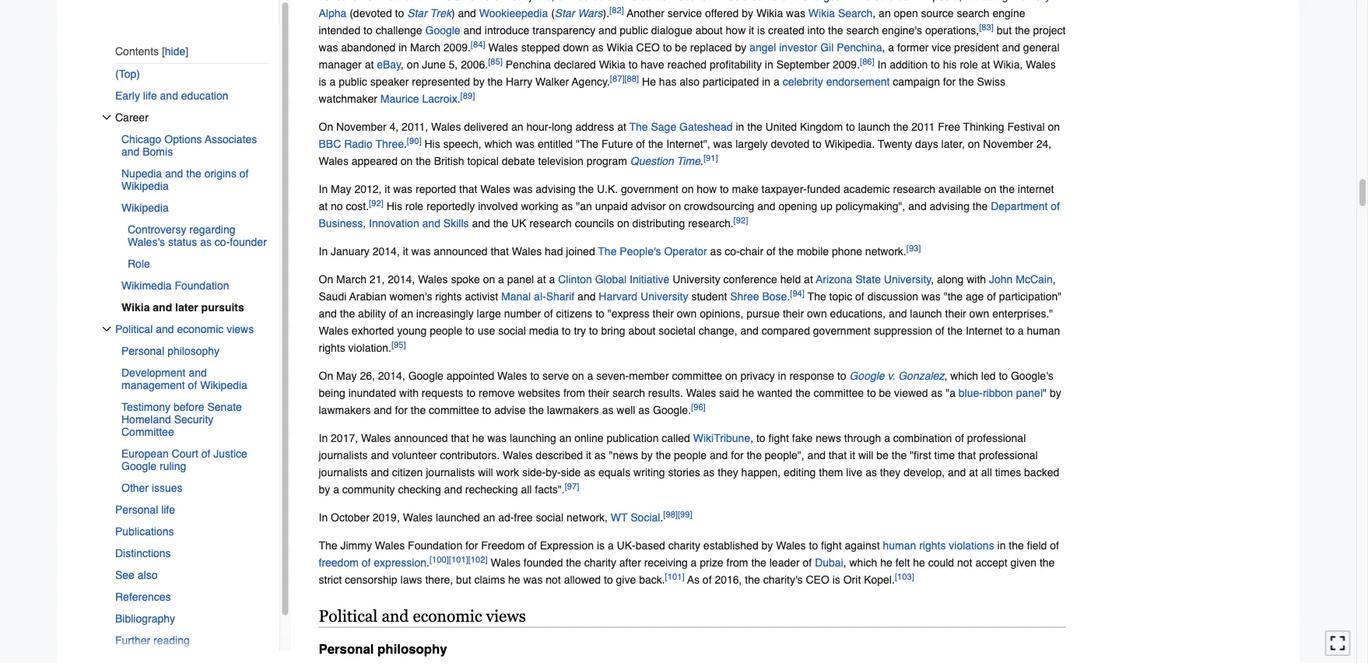 Task type: vqa. For each thing, say whether or not it's contained in the screenshot.
main content
no



Task type: locate. For each thing, give the bounding box(es) containing it.
the left the origins in the top of the page
[[186, 167, 201, 180]]

to inside (devoted to star trek ) and wookieepedia ( star wars ). [82] another service offered by wikia was wikia search
[[395, 7, 404, 19]]

early life and education link
[[115, 85, 268, 107]]

conference
[[724, 273, 777, 285]]

well
[[617, 404, 635, 416]]

orit
[[843, 573, 861, 586]]

and the uk research councils on distributing research. [92]
[[469, 215, 748, 229]]

1 horizontal spatial ceo
[[806, 573, 830, 586]]

is down manager
[[319, 75, 327, 88]]

january
[[331, 245, 370, 257]]

0 vertical spatial foundation
[[174, 279, 229, 292]]

0 vertical spatial 2009.
[[443, 41, 471, 54]]

5, 2006. [85] penchina declared wikia to have reached profitability in september 2009. [86]
[[449, 57, 875, 71]]

foundation up wikia and later pursuits link at the top of page
[[174, 279, 229, 292]]

of left dubai link at the right bottom
[[803, 556, 812, 569]]

1 vertical spatial about
[[628, 324, 656, 337]]

0 horizontal spatial but
[[456, 573, 471, 586]]

2 they from the left
[[880, 466, 901, 479]]

of inside european court of justice google ruling
[[201, 447, 210, 460]]

in inside in may 2012, it was reported that wales was advising the u.k. government on how to make taxpayer-funded academic research available on the internet at no cost.
[[319, 183, 328, 195]]

by down 2006.
[[473, 75, 485, 88]]

0 vertical spatial about
[[696, 24, 723, 36]]

as
[[687, 573, 700, 586]]

1 horizontal spatial his
[[425, 138, 440, 150]]

and up the wikia,
[[1002, 41, 1020, 54]]

on march 21, 2014, wales spoke on a panel at a clinton global initiative university conference held at arizona state university , along with john mccain
[[319, 273, 1053, 285]]

to inside " by lawmakers and for the committee to advise the lawmakers as well as google.
[[482, 404, 491, 416]]

0 horizontal spatial co-
[[214, 236, 229, 248]]

wales up remove
[[497, 370, 527, 382]]

their down seven-
[[588, 387, 609, 399]]

1 vertical spatial [101] link
[[665, 572, 685, 582]]

phone
[[832, 245, 862, 257]]

1 vertical spatial political and economic views
[[319, 606, 526, 625]]

and down involved
[[472, 217, 490, 229]]

2011,
[[402, 120, 428, 133]]

wikipedia up "senate" on the left bottom
[[200, 379, 247, 391]]

not
[[957, 556, 973, 569], [546, 573, 561, 586]]

0 horizontal spatial how
[[697, 183, 717, 195]]

be inside , which led to google's being inundated with requests to remove websites from their search results. wales said he wanted the committee to be viewed as "a
[[879, 387, 891, 399]]

at inside on november 4, 2011, wales delivered an hour-long address at the sage gateshead in the united kingdom to launch the 2011 free thinking festival on bbc radio three . [90]
[[617, 120, 626, 133]]

introduce
[[485, 24, 530, 36]]

foundation
[[174, 279, 229, 292], [408, 539, 462, 552]]

2 horizontal spatial which
[[950, 370, 978, 382]]

arizona state university link
[[816, 273, 931, 285]]

[87] [88] he has also participated in a celebrity endorsement
[[610, 74, 890, 88]]

google and introduce transparency and public dialogue about how it is created into the search engine's operations, [83]
[[425, 22, 994, 36]]

1 on from the top
[[319, 120, 333, 133]]

google inside the google and introduce transparency and public dialogue about how it is created into the search engine's operations, [83]
[[425, 24, 460, 36]]

[92] down crowdsourcing
[[734, 215, 748, 225]]

on up saudi
[[319, 273, 333, 285]]

in left january
[[319, 245, 328, 257]]

0 vertical spatial fight
[[769, 432, 789, 444]]

life for early
[[143, 89, 157, 102]]

is inside the google and introduce transparency and public dialogue about how it is created into the search engine's operations, [83]
[[757, 24, 765, 36]]

1 horizontal spatial launch
[[910, 307, 942, 320]]

0 vertical spatial personal philosophy
[[121, 345, 219, 357]]

. down held
[[787, 290, 790, 303]]

1 horizontal spatial [92]
[[734, 215, 748, 225]]

[87]
[[610, 74, 625, 83]]

0 horizontal spatial political
[[115, 323, 152, 335]]

ceo
[[636, 41, 660, 54], [806, 573, 830, 586]]

but inside but the project was abandoned in march 2009.
[[997, 24, 1012, 36]]

0 vertical spatial political and economic views
[[115, 323, 253, 335]]

wales down bbc
[[319, 155, 349, 167]]

co- inside in january 2014, it was announced that wales had joined the people's operator as co-chair of the mobile phone network. [93]
[[725, 245, 740, 257]]

as inside [84] wales stepped down as wikia ceo to be replaced by angel investor gil penchina
[[592, 41, 604, 54]]

of down internet
[[1051, 200, 1060, 212]]

may
[[331, 183, 351, 195], [336, 370, 357, 382]]

how down offered
[[726, 24, 746, 36]]

0 horizontal spatial political and economic views
[[115, 323, 253, 335]]

(devoted
[[350, 7, 392, 19]]

and down wikitribune
[[710, 449, 728, 461]]

leader
[[770, 556, 800, 569]]

2009. inside 5, 2006. [85] penchina declared wikia to have reached profitability in september 2009. [86]
[[833, 58, 860, 71]]

[96] link
[[691, 402, 706, 412]]

by inside " by lawmakers and for the committee to advise the lawmakers as well as google.
[[1050, 387, 1061, 399]]

research inside the 'and the uk research councils on distributing research. [92]'
[[530, 217, 572, 229]]

0 horizontal spatial own
[[677, 307, 697, 320]]

a inside in addition to his role at wikia, wales is a public speaker represented by the harry walker agency.
[[330, 75, 336, 88]]

rights
[[435, 290, 462, 303], [319, 342, 345, 354], [919, 539, 946, 552]]

0 vertical spatial with
[[967, 273, 986, 285]]

, up happen,
[[750, 432, 753, 444]]

in for may
[[319, 183, 328, 195]]

views down pursuits
[[226, 323, 253, 335]]

0 vertical spatial november
[[336, 120, 387, 133]]

an inside on november 4, 2011, wales delivered an hour-long address at the sage gateshead in the united kingdom to launch the 2011 free thinking festival on bbc radio three . [90]
[[511, 120, 523, 133]]

the inside [101] as of 2016, the charity's ceo is orit kopel. [103]
[[745, 573, 760, 586]]

security
[[174, 413, 213, 426]]

0 horizontal spatial with
[[399, 387, 419, 399]]

to up crowdsourcing
[[720, 183, 729, 195]]

the left swiss
[[959, 75, 974, 88]]

[92]
[[369, 198, 384, 208], [734, 215, 748, 225]]

0 horizontal spatial human
[[883, 539, 916, 552]]

, a former vice president and general manager at
[[319, 41, 1060, 71]]

wales down general
[[1026, 58, 1056, 71]]

the down wikia search link
[[828, 24, 843, 36]]

committee
[[121, 426, 174, 438]]

to inside 5, 2006. [85] penchina declared wikia to have reached profitability in september 2009. [86]
[[629, 58, 638, 71]]

2 vertical spatial 2014,
[[378, 370, 405, 382]]

was inside (devoted to star trek ) and wookieepedia ( star wars ). [82] another service offered by wikia was wikia search
[[786, 7, 806, 19]]

of inside in january 2014, it was announced that wales had joined the people's operator as co-chair of the mobile phone network. [93]
[[767, 245, 776, 257]]

controversy regarding wales's status as co-founder
[[127, 223, 266, 248]]

0 vertical spatial may
[[331, 183, 351, 195]]

search for [83]
[[846, 24, 879, 36]]

0 horizontal spatial [92] link
[[369, 198, 384, 208]]

career link
[[115, 107, 268, 128]]

life for personal
[[161, 503, 175, 516]]

1 horizontal spatial lawmakers
[[547, 404, 599, 416]]

1 horizontal spatial rights
[[435, 290, 462, 303]]

political and economic views down wikia and later pursuits
[[115, 323, 253, 335]]

search inside , an open source search engine intended to challenge
[[957, 7, 990, 19]]

to inside [84] wales stepped down as wikia ceo to be replaced by angel investor gil penchina
[[663, 41, 672, 54]]

an inside the topic of discussion was "the age of participation" and the ability of an increasingly large number of citizens to "express their own opinions, pursue their own educations, and launch their own enterprises." wales exhorted young people to use social media to try to bring about societal change, and compared government suppression of the internet to a human rights violation.
[[401, 307, 413, 320]]

mobile
[[797, 245, 829, 257]]

by up writing
[[641, 449, 653, 461]]

of
[[636, 138, 645, 150], [239, 167, 248, 180], [1051, 200, 1060, 212], [767, 245, 776, 257], [855, 290, 865, 303], [987, 290, 996, 303], [389, 307, 398, 320], [544, 307, 553, 320], [936, 324, 945, 337], [188, 379, 197, 391], [955, 432, 964, 444], [201, 447, 210, 460], [528, 539, 537, 552], [1050, 539, 1059, 552], [362, 556, 371, 569], [803, 556, 812, 569], [703, 573, 712, 586]]

0 vertical spatial human
[[1027, 324, 1060, 337]]

their up compared at right
[[783, 307, 804, 320]]

wikimedia foundation
[[121, 279, 229, 292]]

[82] link
[[609, 5, 624, 15]]

1 vertical spatial [101]
[[665, 572, 685, 582]]

1 horizontal spatial all
[[981, 466, 992, 479]]

. down 2011,
[[404, 138, 407, 150]]

0 vertical spatial philosophy
[[167, 345, 219, 357]]

personal for personal philosophy link
[[121, 345, 164, 357]]

0 horizontal spatial penchina
[[506, 58, 551, 71]]

1 vertical spatial not
[[546, 573, 561, 586]]

research left 'available' at the right top of the page
[[893, 183, 935, 195]]

1 horizontal spatial [101]
[[665, 572, 685, 582]]

0 horizontal spatial rights
[[319, 342, 345, 354]]

regarding
[[189, 223, 235, 236]]

1 horizontal spatial also
[[680, 75, 700, 88]]

the up twenty
[[893, 120, 909, 133]]

prize
[[700, 556, 724, 569]]

led
[[981, 370, 996, 382]]

2 horizontal spatial own
[[969, 307, 989, 320]]

to inside on november 4, 2011, wales delivered an hour-long address at the sage gateshead in the united kingdom to launch the 2011 free thinking festival on bbc radio three . [90]
[[846, 120, 855, 133]]

1 horizontal spatial with
[[967, 273, 986, 285]]

panel down google's
[[1016, 387, 1043, 399]]

societal
[[659, 324, 696, 337]]

advising inside [92] his role reportedly involved working as "an unpaid advisor on crowdsourcing and opening up policymaking", and advising the
[[930, 200, 970, 212]]

fight inside , to fight fake news through a combination of professional journalists and volunteer contributors. wales described it as "news by the people and for the people", and that it will be the "first time that professional journalists and citizen journalists will work side-by-side as equals writing stories as they happen, editing them live as they develop, and at all times backed by a community checking and rechecking all facts".
[[769, 432, 789, 444]]

as right stories
[[703, 466, 715, 479]]

[101]
[[449, 555, 468, 564], [665, 572, 685, 582]]

1 horizontal spatial human
[[1027, 324, 1060, 337]]

november inside his speech, which was entitled "the future of the internet", was largely devoted to wikipedia. twenty days later, on november 24, wales appeared on the british topical debate television program
[[983, 138, 1034, 150]]

2 vertical spatial be
[[877, 449, 889, 461]]

, inside , which he felt he could not accept given the strict censorship laws there, but claims he was not allowed to give back.
[[843, 556, 847, 569]]

hide button
[[161, 45, 188, 57]]

0 horizontal spatial all
[[521, 483, 532, 496]]

as left "an
[[562, 200, 573, 212]]

1 vertical spatial march
[[336, 273, 367, 285]]

make
[[732, 183, 759, 195]]

1 vertical spatial his
[[387, 200, 402, 212]]

, inside , which led to google's being inundated with requests to remove websites from their search results. wales said he wanted the committee to be viewed as "a
[[944, 370, 947, 382]]

[101] inside "the jimmy wales foundation for freedom of expression is a uk-based charity established by wales to fight against human rights violations in the field of freedom of expression . [100] [101] [102] wales founded the charity after receiving a prize from the leader of dubai"
[[449, 555, 468, 564]]

the inside nupedia and the origins of wikipedia
[[186, 167, 201, 180]]

0 vertical spatial from
[[563, 387, 585, 399]]

also down 'reached'
[[680, 75, 700, 88]]

2009. inside but the project was abandoned in march 2009.
[[443, 41, 471, 54]]

economic down there,
[[413, 606, 482, 625]]

in inside "the jimmy wales foundation for freedom of expression is a uk-based charity established by wales to fight against human rights violations in the field of freedom of expression . [100] [101] [102] wales founded the charity after receiving a prize from the leader of dubai"
[[997, 539, 1006, 552]]

is up angel
[[757, 24, 765, 36]]

. left "[99]"
[[660, 511, 663, 524]]

, an open source search engine intended to challenge
[[319, 7, 1025, 36]]

a left celebrity
[[774, 75, 780, 88]]

1 vertical spatial foundation
[[408, 539, 462, 552]]

may inside in may 2012, it was reported that wales was advising the u.k. government on how to make taxpayer-funded academic research available on the internet at no cost.
[[331, 183, 351, 195]]

but inside , which he felt he could not accept given the strict censorship laws there, but claims he was not allowed to give back.
[[456, 573, 471, 586]]

1 vertical spatial november
[[983, 138, 1034, 150]]

of right the origins in the top of the page
[[239, 167, 248, 180]]

2 vertical spatial on
[[319, 370, 333, 382]]

wikitribune link
[[693, 432, 750, 444]]

and down saudi
[[319, 307, 337, 320]]

economic
[[177, 323, 223, 335], [413, 606, 482, 625]]

at down abandoned
[[365, 58, 374, 71]]

penchina inside 5, 2006. [85] penchina declared wikia to have reached profitability in september 2009. [86]
[[506, 58, 551, 71]]

to up abandoned
[[364, 24, 373, 36]]

the inside the google and introduce transparency and public dialogue about how it is created into the search engine's operations, [83]
[[828, 24, 843, 36]]

1 vertical spatial may
[[336, 370, 357, 382]]

2 vertical spatial committee
[[429, 404, 479, 416]]

the down 'available' at the right top of the page
[[973, 200, 988, 212]]

research inside in may 2012, it was reported that wales was advising the u.k. government on how to make taxpayer-funded academic research available on the internet at no cost.
[[893, 183, 935, 195]]

wikipedia up controversy
[[121, 201, 168, 214]]

march inside but the project was abandoned in march 2009.
[[410, 41, 440, 54]]

1 horizontal spatial political
[[319, 606, 378, 625]]

0 vertical spatial people
[[430, 324, 462, 337]]

distinctions
[[115, 547, 171, 559]]

an left hour-
[[511, 120, 523, 133]]

1 vertical spatial which
[[950, 370, 978, 382]]

1 vertical spatial also
[[137, 569, 157, 581]]

in inside [87] [88] he has also participated in a celebrity endorsement
[[762, 75, 771, 88]]

three
[[376, 138, 404, 150]]

that inside in may 2012, it was reported that wales was advising the u.k. government on how to make taxpayer-funded academic research available on the internet at no cost.
[[459, 183, 477, 195]]

1 vertical spatial government
[[813, 324, 871, 337]]

star up transparency
[[555, 7, 575, 19]]

citizens
[[556, 307, 592, 320]]

watchmaker
[[319, 92, 377, 105]]

0 horizontal spatial life
[[143, 89, 157, 102]]

google's
[[1011, 370, 1054, 382]]

an inside , an open source search engine intended to challenge
[[879, 7, 891, 19]]

announced up volunteer
[[394, 432, 448, 444]]

2 vertical spatial personal
[[319, 641, 374, 656]]

they
[[718, 466, 738, 479], [880, 466, 901, 479]]

, for president
[[882, 41, 885, 54]]

allowed
[[564, 573, 601, 586]]

see also
[[115, 569, 157, 581]]

wales inside on november 4, 2011, wales delivered an hour-long address at the sage gateshead in the united kingdom to launch the 2011 free thinking festival on bbc radio three . [90]
[[431, 120, 461, 133]]

and inside chicago options associates and bomis
[[121, 145, 139, 158]]

to down kingdom
[[813, 138, 822, 150]]

mccain
[[1016, 273, 1053, 285]]

0 horizontal spatial social
[[498, 324, 526, 337]]

chicago options associates and bomis link
[[121, 128, 268, 163]]

x small image
[[102, 113, 111, 122]]

government
[[621, 183, 679, 195], [813, 324, 871, 337]]

0 vertical spatial [101] link
[[449, 555, 468, 564]]

0 horizontal spatial ceo
[[636, 41, 660, 54]]

committee inside , which led to google's being inundated with requests to remove websites from their search results. wales said he wanted the committee to be viewed as "a
[[814, 387, 864, 399]]

0 horizontal spatial panel
[[507, 273, 534, 285]]

, for search
[[873, 7, 876, 19]]

dubai
[[815, 556, 843, 569]]

3 on from the top
[[319, 370, 333, 382]]

development and management of wikipedia link
[[121, 362, 268, 396]]

human down enterprises."
[[1027, 324, 1060, 337]]

references
[[115, 591, 171, 603]]

as inside "controversy regarding wales's status as co-founder"
[[200, 236, 211, 248]]

to left his
[[931, 58, 940, 71]]

wales inside , to fight fake news through a combination of professional journalists and volunteer contributors. wales described it as "news by the people and for the people", and that it will be the "first time that professional journalists and citizen journalists will work side-by-side as equals writing stories as they happen, editing them live as they develop, and at all times backed by a community checking and rechecking all facts".
[[503, 449, 533, 461]]

wales inside in january 2014, it was announced that wales had joined the people's operator as co-chair of the mobile phone network. [93]
[[512, 245, 542, 257]]

of inside , to fight fake news through a combination of professional journalists and volunteer contributors. wales described it as "news by the people and for the people", and that it will be the "first time that professional journalists and citizen journalists will work side-by-side as equals writing stories as they happen, editing them live as they develop, and at all times backed by a community checking and rechecking all facts".
[[955, 432, 964, 444]]

[92] link
[[369, 198, 384, 208], [734, 215, 748, 225]]

0 vertical spatial also
[[680, 75, 700, 88]]

at left no
[[319, 200, 328, 212]]

in inside in october 2019, wales launched an ad-free social network, wt social . [98] [99]
[[319, 511, 328, 524]]

1 vertical spatial rights
[[319, 342, 345, 354]]

expression
[[374, 556, 427, 569]]

for inside , to fight fake news through a combination of professional journalists and volunteer contributors. wales described it as "news by the people and for the people", and that it will be the "first time that professional journalists and citizen journalists will work side-by-side as equals writing stories as they happen, editing them live as they develop, and at all times backed by a community checking and rechecking all facts".
[[731, 449, 744, 461]]

in inside in january 2014, it was announced that wales had joined the people's operator as co-chair of the mobile phone network. [93]
[[319, 245, 328, 257]]

star left trek
[[407, 7, 427, 19]]

wales up women's
[[418, 273, 448, 285]]

of inside department of business, innovation and skills
[[1051, 200, 1060, 212]]

1 horizontal spatial political and economic views
[[319, 606, 526, 625]]

1 horizontal spatial role
[[960, 58, 978, 71]]

0 horizontal spatial lawmakers
[[319, 404, 371, 416]]

1 horizontal spatial personal philosophy
[[319, 641, 447, 656]]

0 vertical spatial views
[[226, 323, 253, 335]]

blue-
[[959, 387, 983, 399]]

1 horizontal spatial they
[[880, 466, 901, 479]]

1 vertical spatial people
[[674, 449, 707, 461]]

media
[[529, 324, 559, 337]]

the left the mobile
[[779, 245, 794, 257]]

advising
[[536, 183, 576, 195], [930, 200, 970, 212]]

, inside , saudi arabian women's rights activist
[[1053, 273, 1056, 285]]

[92] inside [92] his role reportedly involved working as "an unpaid advisor on crowdsourcing and opening up policymaking", and advising the
[[369, 198, 384, 208]]

search down on may 26, 2014, google appointed wales to serve on a seven-member committee on privacy in response to google v. gonzalez
[[612, 387, 645, 399]]

the inside in january 2014, it was announced that wales had joined the people's operator as co-chair of the mobile phone network. [93]
[[779, 245, 794, 257]]

personal philosophy link
[[121, 340, 268, 362]]

1 horizontal spatial march
[[410, 41, 440, 54]]

based
[[636, 539, 665, 552]]

and inside , a former vice president and general manager at
[[1002, 41, 1020, 54]]

0 horizontal spatial advising
[[536, 183, 576, 195]]

0 horizontal spatial 2009.
[[443, 41, 471, 54]]

philosophy down laws
[[378, 641, 447, 656]]

search inside , which led to google's being inundated with requests to remove websites from their search results. wales said he wanted the committee to be viewed as "a
[[612, 387, 645, 399]]

0 vertical spatial his
[[425, 138, 440, 150]]

2 on from the top
[[319, 273, 333, 285]]

at inside , to fight fake news through a combination of professional journalists and volunteer contributors. wales described it as "news by the people and for the people", and that it will be the "first time that professional journalists and citizen journalists will work side-by-side as equals writing stories as they happen, editing them live as they develop, and at all times backed by a community checking and rechecking all facts".
[[969, 466, 978, 479]]

public inside in addition to his role at wikia, wales is a public speaker represented by the harry walker agency.
[[339, 75, 367, 88]]

to up challenge
[[395, 7, 404, 19]]

rights inside the topic of discussion was "the age of participation" and the ability of an increasingly large number of citizens to "express their own opinions, pursue their own educations, and launch their own enterprises." wales exhorted young people to use social media to try to bring about societal change, and compared government suppression of the internet to a human rights violation.
[[319, 342, 345, 354]]

which inside , which he felt he could not accept given the strict censorship laws there, but claims he was not allowed to give back.
[[850, 556, 877, 569]]

they left the develop,
[[880, 466, 901, 479]]

2009. up 5,
[[443, 41, 471, 54]]

1 own from the left
[[677, 307, 697, 320]]

1 horizontal spatial from
[[727, 556, 748, 569]]

increasingly
[[416, 307, 474, 320]]

also inside [87] [88] he has also participated in a celebrity endorsement
[[680, 75, 700, 88]]

2 vertical spatial rights
[[919, 539, 946, 552]]

celebrity
[[783, 75, 823, 88]]

on for on may 26, 2014, google appointed wales to serve on a seven-member committee on privacy in response to google v. gonzalez
[[319, 370, 333, 382]]

0 horizontal spatial star
[[407, 7, 427, 19]]

september
[[776, 58, 830, 71]]

his inside his speech, which was entitled "the future of the internet", was largely devoted to wikipedia. twenty days later, on november 24, wales appeared on the british topical debate television program
[[425, 138, 440, 150]]

2014, inside in january 2014, it was announced that wales had joined the people's operator as co-chair of the mobile phone network. [93]
[[373, 245, 400, 257]]

and inside manal al-sharif and harvard university student shree bose . [94]
[[578, 290, 596, 303]]

university down initiative
[[641, 290, 688, 303]]

back.
[[639, 573, 665, 586]]

is left "uk-"
[[597, 539, 605, 552]]

0 vertical spatial life
[[143, 89, 157, 102]]

life right early
[[143, 89, 157, 102]]

in inside 5, 2006. [85] penchina declared wikia to have reached profitability in september 2009. [86]
[[765, 58, 773, 71]]

0 horizontal spatial [92]
[[369, 198, 384, 208]]

views
[[226, 323, 253, 335], [486, 606, 526, 625]]

further reading link
[[115, 630, 268, 651]]

0 vertical spatial [92]
[[369, 198, 384, 208]]

[103] link
[[895, 572, 914, 582]]

on up [92] his role reportedly involved working as "an unpaid advisor on crowdsourcing and opening up policymaking", and advising the at the top of page
[[682, 183, 694, 195]]

1 vertical spatial search
[[846, 24, 879, 36]]

and down discussion
[[889, 307, 907, 320]]

search down search
[[846, 24, 879, 36]]

an left "ad-"
[[483, 511, 495, 524]]

was left "the
[[921, 290, 941, 303]]

other
[[121, 482, 148, 494]]

for down his
[[943, 75, 956, 88]]

2 horizontal spatial rights
[[919, 539, 946, 552]]

be down through
[[877, 449, 889, 461]]

wales up speech,
[[431, 120, 461, 133]]

2014,
[[373, 245, 400, 257], [388, 273, 415, 285], [378, 370, 405, 382]]

from down established
[[727, 556, 748, 569]]

crowdsourcing
[[684, 200, 754, 212]]

the left leader
[[751, 556, 767, 569]]

laws
[[400, 573, 422, 586]]

1 horizontal spatial social
[[536, 511, 564, 524]]

philosophy down political and economic views link
[[167, 345, 219, 357]]

search
[[957, 7, 990, 19], [846, 24, 879, 36], [612, 387, 645, 399]]

with left requests
[[399, 387, 419, 399]]

. inside "the jimmy wales foundation for freedom of expression is a uk-based charity established by wales to fight against human rights violations in the field of freedom of expression . [100] [101] [102] wales founded the charity after receiving a prize from the leader of dubai"
[[427, 556, 430, 569]]

in january 2014, it was announced that wales had joined the people's operator as co-chair of the mobile phone network. [93]
[[319, 243, 921, 257]]

personal philosophy inside personal philosophy link
[[121, 345, 219, 357]]

wales inside , which led to google's being inundated with requests to remove websites from their search results. wales said he wanted the committee to be viewed as "a
[[686, 387, 716, 399]]

0 horizontal spatial government
[[621, 183, 679, 195]]

0 horizontal spatial will
[[478, 466, 493, 479]]

and inside " by lawmakers and for the committee to advise the lawmakers as well as google.
[[374, 404, 392, 416]]

advising inside in may 2012, it was reported that wales was advising the u.k. government on how to make taxpayer-funded academic research available on the internet at no cost.
[[536, 183, 576, 195]]

a left "uk-"
[[608, 539, 614, 552]]

a down enterprises."
[[1018, 324, 1024, 337]]

on up said
[[725, 370, 737, 382]]

be inside [84] wales stepped down as wikia ceo to be replaced by angel investor gil penchina
[[675, 41, 687, 54]]

0 vertical spatial be
[[675, 41, 687, 54]]

1 vertical spatial wikipedia
[[121, 201, 168, 214]]

human up felt at the bottom of page
[[883, 539, 916, 552]]

he
[[642, 75, 656, 88]]

about down "express at the top left
[[628, 324, 656, 337]]

may for in
[[331, 183, 351, 195]]

0 horizontal spatial [101]
[[449, 555, 468, 564]]

transparency
[[533, 24, 596, 36]]

[101] up there,
[[449, 555, 468, 564]]

0 vertical spatial but
[[997, 24, 1012, 36]]

the inside in addition to his role at wikia, wales is a public speaker represented by the harry walker agency.
[[488, 75, 503, 88]]

be up 'reached'
[[675, 41, 687, 54]]

results.
[[648, 387, 683, 399]]

1 vertical spatial philosophy
[[378, 641, 447, 656]]

in for 2017,
[[319, 432, 328, 444]]

university inside manal al-sharif and harvard university student shree bose . [94]
[[641, 290, 688, 303]]

ceo for is
[[806, 573, 830, 586]]

business,
[[319, 217, 366, 229]]

wikia,
[[993, 58, 1023, 71]]

of right chair
[[767, 245, 776, 257]]

0 vertical spatial committee
[[672, 370, 722, 382]]

being
[[319, 387, 345, 399]]

0 vertical spatial which
[[484, 138, 512, 150]]



Task type: describe. For each thing, give the bounding box(es) containing it.
social inside in october 2019, wales launched an ad-free social network, wt social . [98] [99]
[[536, 511, 564, 524]]

it inside the google and introduce transparency and public dialogue about how it is created into the search engine's operations, [83]
[[749, 24, 754, 36]]

to up bring
[[596, 307, 605, 320]]

that up the them at the right bottom of the page
[[829, 449, 847, 461]]

the up department
[[1000, 183, 1015, 195]]

1 horizontal spatial philosophy
[[378, 641, 447, 656]]

by inside [84] wales stepped down as wikia ceo to be replaced by angel investor gil penchina
[[735, 41, 747, 54]]

on inside the 'and the uk research councils on distributing research. [92]'
[[617, 217, 629, 229]]

he up contributors.
[[472, 432, 484, 444]]

in for addition
[[878, 58, 887, 71]]

personal life
[[115, 503, 175, 516]]

in for october
[[319, 511, 328, 524]]

joined
[[566, 245, 595, 257]]

a right through
[[884, 432, 890, 444]]

wales up leader
[[776, 539, 806, 552]]

his inside [92] his role reportedly involved working as "an unpaid advisor on crowdsourcing and opening up policymaking", and advising the
[[387, 200, 402, 212]]

the inside , which led to google's being inundated with requests to remove websites from their search results. wales said he wanted the committee to be viewed as "a
[[796, 387, 811, 399]]

1 star from the left
[[407, 7, 427, 19]]

human inside "the jimmy wales foundation for freedom of expression is a uk-based charity established by wales to fight against human rights violations in the field of freedom of expression . [100] [101] [102] wales founded the charity after receiving a prize from the leader of dubai"
[[883, 539, 916, 552]]

0 horizontal spatial [101] link
[[449, 555, 468, 564]]

1 horizontal spatial views
[[486, 606, 526, 625]]

u.k.
[[597, 183, 618, 195]]

fullscreen image
[[1330, 635, 1346, 651]]

on for on november 4, 2011, wales delivered an hour-long address at the sage gateshead in the united kingdom to launch the 2011 free thinking festival on bbc radio three . [90]
[[319, 120, 333, 133]]

1 vertical spatial professional
[[979, 449, 1038, 461]]

of up censorship
[[362, 556, 371, 569]]

the left internet
[[948, 324, 963, 337]]

was up debate
[[515, 138, 535, 150]]

court
[[171, 447, 198, 460]]

for inside "the jimmy wales foundation for freedom of expression is a uk-based charity established by wales to fight against human rights violations in the field of freedom of expression . [100] [101] [102] wales founded the charity after receiving a prize from the leader of dubai"
[[465, 539, 478, 552]]

wikipedia inside nupedia and the origins of wikipedia
[[121, 180, 168, 192]]

of right age
[[987, 290, 996, 303]]

and down news
[[808, 449, 826, 461]]

by-
[[546, 466, 561, 479]]

chicago
[[121, 133, 161, 145]]

the inside campaign for the swiss watchmaker
[[959, 75, 974, 88]]

publications
[[115, 525, 174, 538]]

gonzalez
[[898, 370, 944, 382]]

arizona
[[816, 273, 853, 285]]

offered
[[705, 7, 739, 19]]

and left volunteer
[[371, 449, 389, 461]]

educations,
[[830, 307, 886, 320]]

in may 2012, it was reported that wales was advising the u.k. government on how to make taxpayer-funded academic research available on the internet at no cost.
[[319, 183, 1054, 212]]

wikipedia inside development and management of wikipedia
[[200, 379, 247, 391]]

which for given
[[850, 556, 877, 569]]

. inside maurice lacroix . [89]
[[457, 92, 460, 105]]

of up founded in the bottom left of the page
[[528, 539, 537, 552]]

was down advise
[[487, 432, 507, 444]]

to right response
[[837, 370, 846, 382]]

has
[[659, 75, 677, 88]]

[92] inside the 'and the uk research councils on distributing research. [92]'
[[734, 215, 748, 225]]

speaker
[[370, 75, 409, 88]]

announced inside in january 2014, it was announced that wales had joined the people's operator as co-chair of the mobile phone network. [93]
[[434, 245, 488, 257]]

topical
[[467, 155, 499, 167]]

for inside campaign for the swiss watchmaker
[[943, 75, 956, 88]]

[84] wales stepped down as wikia ceo to be replaced by angel investor gil penchina
[[471, 39, 882, 54]]

to down google v. gonzalez link
[[867, 387, 876, 399]]

their down "the
[[945, 307, 966, 320]]

rights inside "the jimmy wales foundation for freedom of expression is a uk-based charity established by wales to fight against human rights violations in the field of freedom of expression . [100] [101] [102] wales founded the charity after receiving a prize from the leader of dubai"
[[919, 539, 946, 552]]

to inside , an open source search engine intended to challenge
[[364, 24, 373, 36]]

distributing
[[632, 217, 685, 229]]

controversy
[[127, 223, 186, 236]]

november inside on november 4, 2011, wales delivered an hour-long address at the sage gateshead in the united kingdom to launch the 2011 free thinking festival on bbc radio three . [90]
[[336, 120, 387, 133]]

is inside "the jimmy wales foundation for freedom of expression is a uk-based charity established by wales to fight against human rights violations in the field of freedom of expression . [100] [101] [102] wales founded the charity after receiving a prize from the leader of dubai"
[[597, 539, 605, 552]]

was left reported
[[393, 183, 413, 195]]

[94]
[[790, 288, 805, 298]]

a up october
[[333, 483, 339, 496]]

manager
[[319, 58, 362, 71]]

was inside the topic of discussion was "the age of participation" and the ability of an increasingly large number of citizens to "express their own opinions, pursue their own educations, and launch their own enterprises." wales exhorted young people to use social media to try to bring about societal change, and compared government suppression of the internet to a human rights violation.
[[921, 290, 941, 303]]

, for he
[[843, 556, 847, 569]]

at right held
[[804, 273, 813, 285]]

ebay , on june
[[377, 58, 446, 71]]

and inside department of business, innovation and skills
[[422, 217, 440, 229]]

of up media
[[544, 307, 553, 320]]

people",
[[765, 449, 805, 461]]

ceo for to
[[636, 41, 660, 54]]

clinton
[[558, 273, 592, 285]]

founder
[[229, 236, 266, 248]]

as right well
[[638, 404, 650, 416]]

state
[[856, 273, 881, 285]]

about inside the google and introduce transparency and public dialogue about how it is created into the search engine's operations, [83]
[[696, 24, 723, 36]]

people's
[[620, 245, 661, 257]]

clinton global initiative link
[[558, 273, 670, 285]]

launch inside the topic of discussion was "the age of participation" and the ability of an increasingly large number of citizens to "express their own opinions, pursue their own educations, and launch their own enterprises." wales exhorted young people to use social media to try to bring about societal change, and compared government suppression of the internet to a human rights violation.
[[910, 307, 942, 320]]

funded
[[807, 183, 840, 195]]

was up working
[[513, 183, 533, 195]]

privacy
[[740, 370, 775, 382]]

government inside in may 2012, it was reported that wales was advising the u.k. government on how to make taxpayer-funded academic research available on the internet at no cost.
[[621, 183, 679, 195]]

with inside , which led to google's being inundated with requests to remove websites from their search results. wales said he wanted the committee to be viewed as "a
[[399, 387, 419, 399]]

1 horizontal spatial not
[[957, 556, 973, 569]]

by inside in addition to his role at wikia, wales is a public speaker represented by the harry walker agency.
[[473, 75, 485, 88]]

student
[[691, 290, 727, 303]]

bomis
[[142, 145, 173, 158]]

a up sharif
[[549, 273, 555, 285]]

1 vertical spatial panel
[[1016, 387, 1043, 399]]

26,
[[360, 370, 375, 382]]

side
[[561, 466, 581, 479]]

checking
[[398, 483, 441, 496]]

that up contributors.
[[451, 432, 469, 444]]

0 vertical spatial [92] link
[[369, 198, 384, 208]]

, up speaker
[[401, 58, 404, 71]]

on november 4, 2011, wales delivered an hour-long address at the sage gateshead in the united kingdom to launch the 2011 free thinking festival on bbc radio three . [90]
[[319, 120, 1060, 150]]

to inside , to fight fake news through a combination of professional journalists and volunteer contributors. wales described it as "news by the people and for the people", and that it will be the "first time that professional journalists and citizen journalists will work side-by-side as equals writing stories as they happen, editing them live as they develop, and at all times backed by a community checking and rechecking all facts".
[[756, 432, 766, 444]]

may for on
[[336, 370, 357, 382]]

rechecking
[[465, 483, 518, 496]]

google left v. on the bottom right
[[849, 370, 885, 382]]

and down pursue
[[741, 324, 759, 337]]

of up educations,
[[855, 290, 865, 303]]

how inside the google and introduce transparency and public dialogue about how it is created into the search engine's operations, [83]
[[726, 24, 746, 36]]

search for said
[[612, 387, 645, 399]]

wales inside in may 2012, it was reported that wales was advising the u.k. government on how to make taxpayer-funded academic research available on the internet at no cost.
[[480, 183, 510, 195]]

created
[[768, 24, 805, 36]]

radio
[[344, 138, 373, 150]]

google up requests
[[408, 370, 444, 382]]

to right try at left
[[589, 324, 598, 337]]

personal for personal life link
[[115, 503, 158, 516]]

on for on march 21, 2014, wales spoke on a panel at a clinton global initiative university conference held at arizona state university , along with john mccain
[[319, 273, 333, 285]]

a up manal
[[498, 273, 504, 285]]

[101] inside [101] as of 2016, the charity's ceo is orit kopel. [103]
[[665, 572, 685, 582]]

the down websites
[[529, 404, 544, 416]]

it up live
[[850, 449, 855, 461]]

3 own from the left
[[969, 307, 989, 320]]

to inside "the jimmy wales foundation for freedom of expression is a uk-based charity established by wales to fight against human rights violations in the field of freedom of expression . [100] [101] [102] wales founded the charity after receiving a prize from the leader of dubai"
[[809, 539, 818, 552]]

people inside , to fight fake news through a combination of professional journalists and volunteer contributors. wales described it as "news by the people and for the people", and that it will be the "first time that professional journalists and citizen journalists will work side-by-side as equals writing stories as they happen, editing them live as they develop, and at all times backed by a community checking and rechecking all facts".
[[674, 449, 707, 461]]

the inside the 'and the uk research councils on distributing research. [92]'
[[493, 217, 508, 229]]

topic
[[829, 290, 852, 303]]

development
[[121, 366, 185, 379]]

and down taxpayer-
[[757, 200, 776, 212]]

of right field
[[1050, 539, 1059, 552]]

to right led
[[999, 370, 1008, 382]]

by left community
[[319, 483, 330, 496]]

0 horizontal spatial also
[[137, 569, 157, 581]]

claims
[[474, 573, 505, 586]]

on right 'available' at the right top of the page
[[985, 183, 997, 195]]

1 they from the left
[[718, 466, 738, 479]]

[97]
[[565, 481, 579, 491]]

options
[[164, 133, 202, 145]]

the inside in january 2014, it was announced that wales had joined the people's operator as co-chair of the mobile phone network. [93]
[[598, 245, 617, 257]]

as inside , which led to google's being inundated with requests to remove websites from their search results. wales said he wanted the committee to be viewed as "a
[[931, 387, 943, 399]]

on down [90]
[[401, 155, 413, 167]]

freedom of expression link
[[319, 556, 427, 569]]

it down online
[[586, 449, 591, 461]]

the up "an
[[579, 183, 594, 195]]

and inside wikia and later pursuits link
[[152, 301, 172, 314]]

was up [91]
[[713, 138, 733, 150]]

later
[[175, 301, 198, 314]]

and down laws
[[382, 606, 409, 625]]

career
[[115, 111, 148, 124]]

jimmy
[[341, 539, 372, 552]]

role inside in addition to his role at wikia, wales is a public speaker represented by the harry walker agency.
[[960, 58, 978, 71]]

hour-
[[526, 120, 552, 133]]

the up question
[[648, 138, 663, 150]]

and up [84] link
[[464, 24, 482, 36]]

1 horizontal spatial [101] link
[[665, 572, 685, 582]]

0 horizontal spatial march
[[336, 273, 367, 285]]

service
[[668, 7, 702, 19]]

a inside , a former vice president and general manager at
[[888, 41, 894, 54]]

he left felt at the bottom of page
[[880, 556, 893, 569]]

future
[[602, 138, 633, 150]]

wikia and later pursuits
[[121, 301, 244, 314]]

gil penchina link
[[820, 41, 882, 54]]

on inside [92] his role reportedly involved working as "an unpaid advisor on crowdsourcing and opening up policymaking", and advising the
[[669, 200, 681, 212]]

journalists up community
[[319, 466, 368, 479]]

wales up 'expression' in the bottom of the page
[[375, 539, 405, 552]]

and down ).
[[599, 24, 617, 36]]

uk-
[[617, 539, 636, 552]]

to left use
[[466, 324, 475, 337]]

0 vertical spatial all
[[981, 466, 992, 479]]

is inside in addition to his role at wikia, wales is a public speaker represented by the harry walker agency.
[[319, 75, 327, 88]]

0 horizontal spatial economic
[[177, 323, 223, 335]]

journalists down the 2017,
[[319, 449, 368, 461]]

a inside the topic of discussion was "the age of participation" and the ability of an increasingly large number of citizens to "express their own opinions, pursue their own educations, and launch their own enterprises." wales exhorted young people to use social media to try to bring about societal change, and compared government suppression of the internet to a human rights violation.
[[1018, 324, 1024, 337]]

the up given
[[1009, 539, 1024, 552]]

have
[[641, 58, 664, 71]]

wikia search link
[[809, 7, 873, 19]]

in inside but the project was abandoned in march 2009.
[[399, 41, 407, 54]]

june
[[422, 58, 446, 71]]

0 vertical spatial will
[[858, 449, 874, 461]]

to down appointed
[[467, 387, 476, 399]]

at up al- on the top of page
[[537, 273, 546, 285]]

0 horizontal spatial views
[[226, 323, 253, 335]]

try
[[574, 324, 586, 337]]

of down "the
[[936, 324, 945, 337]]

the down requests
[[411, 404, 426, 416]]

dubai link
[[815, 556, 843, 569]]

was inside but the project was abandoned in march 2009.
[[319, 41, 338, 54]]

side-
[[522, 466, 546, 479]]

2 star from the left
[[555, 7, 575, 19]]

, for rights
[[1053, 273, 1056, 285]]

as right side
[[584, 466, 595, 479]]

, saudi arabian women's rights activist
[[319, 273, 1056, 303]]

of inside his speech, which was entitled "the future of the internet", was largely devoted to wikipedia. twenty days later, on november 24, wales appeared on the british topical debate television program
[[636, 138, 645, 150]]

university up discussion
[[884, 273, 931, 285]]

google v. gonzalez link
[[849, 370, 944, 382]]

chicago options associates and bomis
[[121, 133, 257, 158]]

0 vertical spatial professional
[[967, 432, 1026, 444]]

violation.
[[348, 342, 391, 354]]

of inside nupedia and the origins of wikipedia
[[239, 167, 248, 180]]

advise
[[494, 404, 526, 416]]

and inside nupedia and the origins of wikipedia
[[165, 167, 183, 180]]

2 lawmakers from the left
[[547, 404, 599, 416]]

, which led to google's being inundated with requests to remove websites from their search results. wales said he wanted the committee to be viewed as "a
[[319, 370, 1054, 399]]

largely
[[736, 138, 768, 150]]

that inside in january 2014, it was announced that wales had joined the people's operator as co-chair of the mobile phone network. [93]
[[491, 245, 509, 257]]

to down enterprises."
[[1006, 324, 1015, 337]]

2011
[[912, 120, 935, 133]]

role inside [92] his role reportedly involved working as "an unpaid advisor on crowdsourcing and opening up policymaking", and advising the
[[405, 200, 424, 212]]

wales right the 2017,
[[361, 432, 391, 444]]

he right claims
[[508, 573, 520, 586]]

1 vertical spatial [92] link
[[734, 215, 748, 225]]

which inside his speech, which was entitled "the future of the internet", was largely devoted to wikipedia. twenty days later, on november 24, wales appeared on the british topical debate television program
[[484, 138, 512, 150]]

at inside in may 2012, it was reported that wales was advising the u.k. government on how to make taxpayer-funded academic research available on the internet at no cost.
[[319, 200, 328, 212]]

to inside in may 2012, it was reported that wales was advising the u.k. government on how to make taxpayer-funded academic research available on the internet at no cost.
[[720, 183, 729, 195]]

the inside but the project was abandoned in march 2009.
[[1015, 24, 1030, 36]]

and down time
[[948, 466, 966, 479]]

at inside , a former vice president and general manager at
[[365, 58, 374, 71]]

the sage gateshead link
[[629, 120, 733, 133]]

field
[[1027, 539, 1047, 552]]

an up "described"
[[559, 432, 572, 444]]

he right felt at the bottom of page
[[913, 556, 925, 569]]

and up [93] link
[[909, 200, 927, 212]]

as right live
[[866, 466, 877, 479]]

google link
[[425, 24, 460, 36]]

expression
[[540, 539, 594, 552]]

blue-ribbon panel link
[[959, 387, 1043, 399]]

the down saudi
[[340, 307, 355, 320]]

by inside "the jimmy wales foundation for freedom of expression is a uk-based charity established by wales to fight against human rights violations in the field of freedom of expression . [100] [101] [102] wales founded the charity after receiving a prize from the leader of dubai"
[[762, 539, 773, 552]]

was inside , which he felt he could not accept given the strict censorship laws there, but claims he was not allowed to give back.
[[523, 573, 543, 586]]

freedom
[[319, 556, 359, 569]]

their down manal al-sharif and harvard university student shree bose . [94]
[[653, 307, 674, 320]]

held
[[780, 273, 801, 285]]

2 own from the left
[[807, 307, 827, 320]]

1 horizontal spatial committee
[[672, 370, 722, 382]]

spoke
[[451, 273, 480, 285]]

see
[[115, 569, 134, 581]]

launch inside on november 4, 2011, wales delivered an hour-long address at the sage gateshead in the united kingdom to launch the 2011 free thinking festival on bbc radio three . [90]
[[858, 120, 890, 133]]

1 lawmakers from the left
[[319, 404, 371, 416]]

rights inside , saudi arabian women's rights activist
[[435, 290, 462, 303]]

further reading
[[115, 634, 189, 647]]

as inside [92] his role reportedly involved working as "an unpaid advisor on crowdsourcing and opening up policymaking", and advising the
[[562, 200, 573, 212]]

journalists down contributors.
[[426, 466, 475, 479]]

the inside on november 4, 2011, wales delivered an hour-long address at the sage gateshead in the united kingdom to launch the 2011 free thinking festival on bbc radio three . [90]
[[629, 120, 648, 133]]

he inside , which led to google's being inundated with requests to remove websites from their search results. wales said he wanted the committee to be viewed as "a
[[742, 387, 754, 399]]

0 horizontal spatial charity
[[584, 556, 616, 569]]

1 vertical spatial all
[[521, 483, 532, 496]]

to left try at left
[[562, 324, 571, 337]]

0 horizontal spatial not
[[546, 573, 561, 586]]

wikia inside 5, 2006. [85] penchina declared wikia to have reached profitability in september 2009. [86]
[[599, 58, 626, 71]]

, for google's
[[944, 370, 947, 382]]

response
[[790, 370, 834, 382]]

of inside [101] as of 2016, the charity's ceo is orit kopel. [103]
[[703, 573, 712, 586]]

bring
[[601, 324, 625, 337]]

the down expression
[[566, 556, 581, 569]]

the down [90] 'link'
[[416, 155, 431, 167]]

university up student
[[673, 273, 720, 285]]

policymaking",
[[836, 200, 906, 212]]

internet",
[[666, 138, 710, 150]]

on right serve
[[572, 370, 584, 382]]

and up launched
[[444, 483, 462, 496]]

wikipedia inside the wikipedia link
[[121, 201, 168, 214]]

a left seven-
[[587, 370, 593, 382]]

by inside (devoted to star trek ) and wookieepedia ( star wars ). [82] another service offered by wikia was wikia search
[[742, 7, 753, 19]]

a up as at the bottom of page
[[691, 556, 697, 569]]

0 vertical spatial charity
[[668, 539, 700, 552]]

development and management of wikipedia
[[121, 366, 247, 391]]

the left "first
[[892, 449, 907, 461]]

)
[[451, 7, 455, 19]]

0 horizontal spatial philosophy
[[167, 345, 219, 357]]

another
[[627, 7, 665, 19]]

the up largely
[[747, 120, 763, 133]]

government inside the topic of discussion was "the age of participation" and the ability of an increasingly large number of citizens to "express their own opinions, pursue their own educations, and launch their own enterprises." wales exhorted young people to use social media to try to bring about societal change, and compared government suppression of the internet to a human rights violation.
[[813, 324, 871, 337]]

x small image
[[102, 324, 111, 334]]

2014, for 21,
[[388, 273, 415, 285]]

people inside the topic of discussion was "the age of participation" and the ability of an increasingly large number of citizens to "express their own opinions, pursue their own educations, and launch their own enterprises." wales exhorted young people to use social media to try to bring about societal change, and compared government suppression of the internet to a human rights violation.
[[430, 324, 462, 337]]

in inside on november 4, 2011, wales delivered an hour-long address at the sage gateshead in the united kingdom to launch the 2011 free thinking festival on bbc radio three . [90]
[[736, 120, 744, 133]]

wales inside in addition to his role at wikia, wales is a public speaker represented by the harry walker agency.
[[1026, 58, 1056, 71]]

that right time
[[958, 449, 976, 461]]

in for january
[[319, 245, 328, 257]]

, for news
[[750, 432, 753, 444]]

the topic of discussion was "the age of participation" and the ability of an increasingly large number of citizens to "express their own opinions, pursue their own educations, and launch their own enterprises." wales exhorted young people to use social media to try to bring about societal change, and compared government suppression of the internet to a human rights violation.
[[319, 290, 1062, 354]]

2014, for 26,
[[378, 370, 405, 382]]

which for requests
[[950, 370, 978, 382]]

1 vertical spatial announced
[[394, 432, 448, 444]]

, left along
[[931, 273, 934, 285]]

personal life link
[[115, 499, 268, 521]]

through
[[844, 432, 881, 444]]

john mccain link
[[989, 273, 1053, 285]]

the down called
[[656, 449, 671, 461]]

1 vertical spatial personal philosophy
[[319, 641, 447, 656]]

on up activist
[[483, 273, 495, 285]]

wikia inside [84] wales stepped down as wikia ceo to be replaced by angel investor gil penchina
[[607, 41, 633, 54]]

1 vertical spatial economic
[[413, 606, 482, 625]]

[86] link
[[860, 57, 875, 66]]

google inside european court of justice google ruling
[[121, 460, 156, 472]]

and inside political and economic views link
[[155, 323, 174, 335]]

human inside the topic of discussion was "the age of participation" and the ability of an increasingly large number of citizens to "express their own opinions, pursue their own educations, and launch their own enterprises." wales exhorted young people to use social media to try to bring about societal change, and compared government suppression of the internet to a human rights violation.
[[1027, 324, 1060, 337]]

question
[[630, 155, 674, 167]]

reported
[[416, 183, 456, 195]]

on left june
[[407, 58, 419, 71]]

of right ability
[[389, 307, 398, 320]]

gil
[[820, 41, 834, 54]]

combination
[[893, 432, 952, 444]]

a inside [87] [88] he has also participated in a celebrity endorsement
[[774, 75, 780, 88]]

testimony
[[121, 401, 170, 413]]

and up community
[[371, 466, 389, 479]]

wales down freedom
[[491, 556, 521, 569]]

wales inside [84] wales stepped down as wikia ceo to be replaced by angel investor gil penchina
[[488, 41, 518, 54]]

as down online
[[594, 449, 606, 461]]

how inside in may 2012, it was reported that wales was advising the u.k. government on how to make taxpayer-funded academic research available on the internet at no cost.
[[697, 183, 717, 195]]

vice
[[932, 41, 951, 54]]



